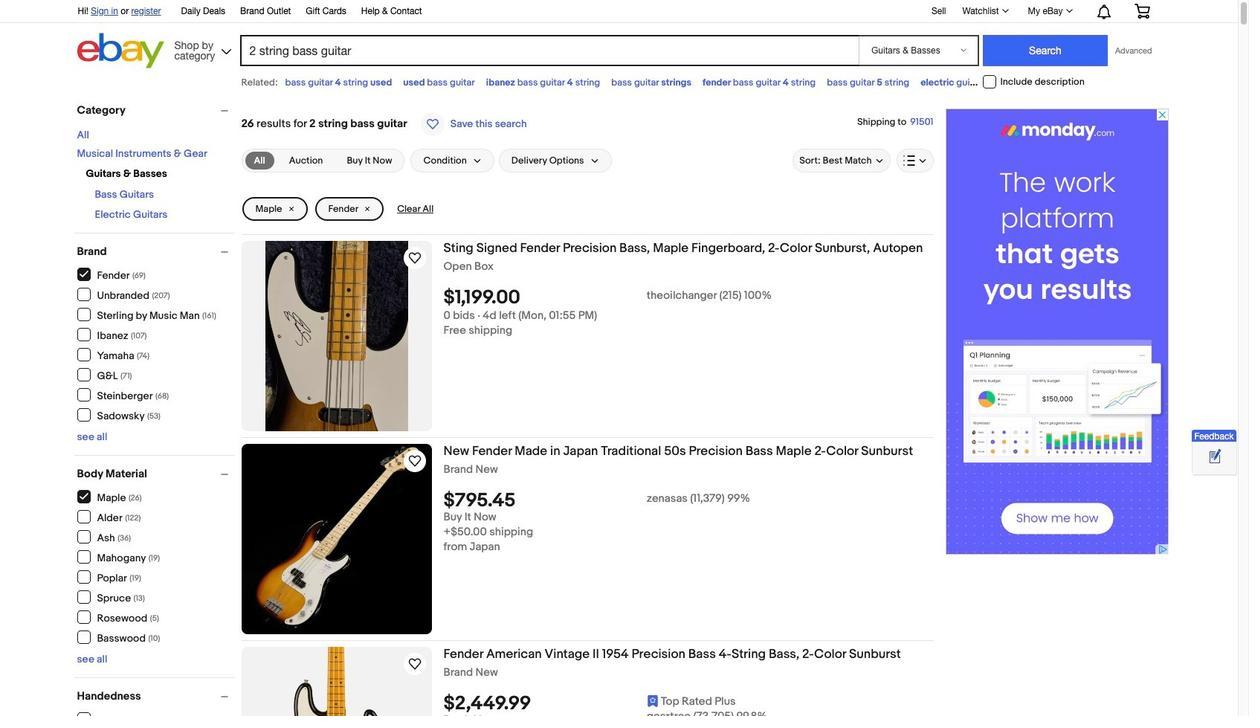 Task type: describe. For each thing, give the bounding box(es) containing it.
Search for anything text field
[[242, 36, 856, 65]]

save this search 2 string bass guitar search image
[[421, 112, 445, 136]]

watch sting signed fender precision bass, maple fingerboard, 2-color sunburst, autopen image
[[406, 249, 424, 267]]

fender american vintage ii 1954 precision bass 4-string bass, 2-color sunburst image
[[241, 647, 432, 716]]

heading for watch fender american vintage ii 1954 precision bass 4-string bass, 2-color sunburst icon
[[444, 647, 901, 662]]

watchlist image
[[1002, 9, 1009, 13]]

new fender made in japan traditional 50s precision bass maple 2-color sunburst image
[[241, 444, 432, 634]]

All selected text field
[[254, 154, 265, 167]]

heading for watch sting signed fender precision bass, maple fingerboard, 2-color sunburst, autopen image
[[444, 241, 923, 256]]

my ebay image
[[1066, 9, 1073, 13]]

watch new fender made in japan traditional 50s precision bass maple 2-color sunburst image
[[406, 452, 424, 470]]



Task type: vqa. For each thing, say whether or not it's contained in the screenshot.
FOR to the left
no



Task type: locate. For each thing, give the bounding box(es) containing it.
heading for watch new fender made in japan traditional 50s precision bass maple 2-color sunburst image
[[444, 444, 913, 459]]

2 vertical spatial heading
[[444, 647, 901, 662]]

heading
[[444, 241, 923, 256], [444, 444, 913, 459], [444, 647, 901, 662]]

0 vertical spatial heading
[[444, 241, 923, 256]]

3 heading from the top
[[444, 647, 901, 662]]

account navigation
[[70, 0, 1161, 23]]

listing options selector. list view selected. image
[[903, 155, 927, 167]]

watch fender american vintage ii 1954 precision bass 4-string bass, 2-color sunburst image
[[406, 655, 424, 673]]

advertisement element
[[946, 109, 1169, 555]]

main content
[[241, 97, 934, 716]]

1 heading from the top
[[444, 241, 923, 256]]

sting signed fender precision bass, maple fingerboard, 2-color sunburst, autopen image
[[265, 241, 408, 431]]

1 vertical spatial heading
[[444, 444, 913, 459]]

None submit
[[983, 35, 1108, 66]]

banner
[[70, 0, 1161, 72]]

your shopping cart image
[[1134, 4, 1151, 19]]

2 heading from the top
[[444, 444, 913, 459]]



